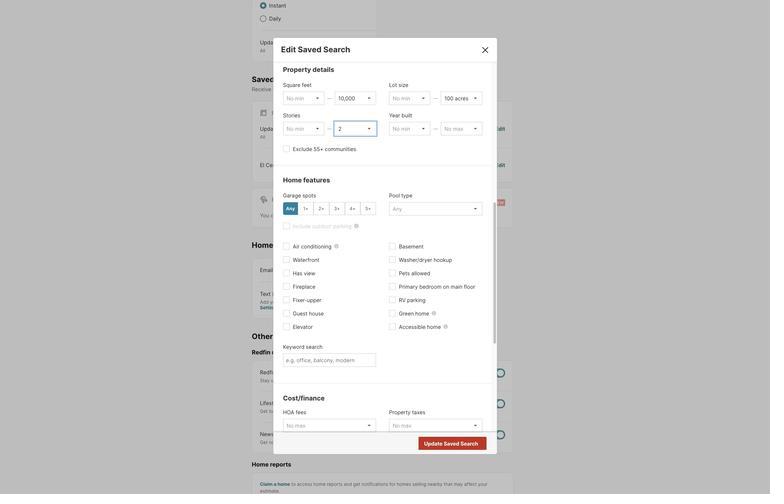 Task type: describe. For each thing, give the bounding box(es) containing it.
size
[[399, 82, 409, 88]]

improvement
[[313, 409, 341, 414]]

stay
[[260, 378, 270, 383]]

nearby
[[428, 482, 443, 487]]

email
[[260, 267, 273, 273]]

0 vertical spatial in
[[314, 299, 317, 305]]

redfin's
[[301, 378, 318, 383]]

0 horizontal spatial parking
[[333, 223, 352, 230]]

feet
[[302, 82, 312, 88]]

2 horizontal spatial to
[[372, 378, 376, 383]]

— for square feet
[[327, 95, 332, 101]]

your inside 'saved searches receive timely notifications based on your preferred search filters.'
[[345, 86, 356, 93]]

notifications inside 'saved searches receive timely notifications based on your preferred search filters.'
[[289, 86, 320, 93]]

claim
[[260, 482, 273, 487]]

5+ radio
[[361, 202, 376, 215]]

about
[[287, 440, 299, 445]]

property for property taxes
[[389, 409, 411, 416]]

no for no results
[[452, 441, 459, 447]]

home up estimate.
[[278, 482, 290, 487]]

1 vertical spatial searches
[[315, 212, 338, 219]]

that
[[444, 482, 453, 487]]

while
[[340, 212, 353, 219]]

rv
[[399, 297, 406, 304]]

square feet
[[283, 82, 312, 88]]

edit saved search element
[[281, 45, 473, 54]]

outdoor
[[312, 223, 332, 230]]

view
[[304, 270, 315, 277]]

for for for rent
[[272, 197, 282, 203]]

on for news
[[294, 378, 300, 383]]

spots
[[303, 192, 316, 199]]

news
[[277, 369, 290, 376]]

saved inside 'saved searches receive timely notifications based on your preferred search filters.'
[[252, 75, 275, 84]]

tips,
[[343, 409, 352, 414]]

3+ radio
[[329, 202, 345, 215]]

0 horizontal spatial reports
[[270, 461, 291, 468]]

1+ radio
[[298, 202, 314, 215]]

and inside to access home reports and get notifications for homes selling nearby that may affect your estimate.
[[344, 482, 352, 487]]

edit saved search dialog
[[273, 38, 497, 493]]

edit saved search
[[281, 45, 350, 54]]

Any radio
[[283, 202, 298, 215]]

estate
[[360, 440, 374, 445]]

year
[[389, 112, 400, 119]]

resources.
[[390, 409, 413, 414]]

— for year built
[[434, 126, 438, 131]]

0 vertical spatial update
[[260, 39, 278, 46]]

saved down 1+
[[298, 212, 314, 219]]

and inside lifestyle & tips get local insights, home improvement tips, style and design resources.
[[365, 409, 373, 414]]

1
[[297, 162, 299, 168]]

design
[[374, 409, 389, 414]]

upper
[[307, 297, 322, 304]]

1 types from the top
[[280, 39, 294, 46]]

home features
[[283, 176, 330, 184]]

edit for no emails
[[496, 162, 506, 168]]

connect
[[429, 378, 446, 383]]

washer/dryer
[[399, 257, 432, 263]]

get inside lifestyle & tips get local insights, home improvement tips, style and design resources.
[[260, 409, 268, 414]]

homes
[[397, 482, 411, 487]]

guest house
[[293, 310, 324, 317]]

square
[[283, 82, 301, 88]]

and right home, at the bottom right
[[419, 378, 428, 383]]

0 horizontal spatial to
[[278, 378, 282, 383]]

account settings
[[260, 299, 338, 310]]

searches inside 'saved searches receive timely notifications based on your preferred search filters.'
[[276, 75, 311, 84]]

cost/finance
[[283, 395, 325, 402]]

selling
[[413, 482, 427, 487]]

redfin news stay up to date on redfin's tools and features, how to buy or sell a home, and connect with an agent.
[[260, 369, 478, 383]]

my
[[302, 431, 309, 438]]

notifications inside to access home reports and get notifications for homes selling nearby that may affect your estimate.
[[362, 482, 388, 487]]

rent
[[284, 197, 298, 203]]

lot size
[[389, 82, 409, 88]]

emails for other emails
[[275, 332, 299, 341]]

2 update types all from the top
[[260, 126, 294, 140]]

.
[[405, 212, 406, 219]]

insights,
[[280, 409, 299, 414]]

— for lot size
[[434, 95, 438, 101]]

newsletter
[[260, 431, 287, 438]]

edit button for no emails
[[496, 161, 506, 169]]

2 all from the top
[[260, 134, 265, 140]]

filters.
[[400, 86, 416, 93]]

year built
[[389, 112, 413, 119]]

fixer-
[[293, 297, 307, 304]]

saved searches receive timely notifications based on your preferred search filters.
[[252, 75, 416, 93]]

claim a home link
[[260, 482, 290, 487]]

add
[[260, 299, 269, 305]]

phone
[[281, 299, 295, 305]]

Daily radio
[[260, 15, 267, 22]]

1 vertical spatial from
[[391, 440, 401, 445]]

el
[[260, 162, 264, 168]]

daily
[[269, 15, 281, 22]]

air
[[293, 243, 300, 250]]

for for searching
[[380, 212, 386, 219]]

search for edit saved search
[[324, 45, 350, 54]]

get inside newsletter from my agent get notified about the latest trends in the real estate market from your local redfin agent.
[[260, 440, 268, 445]]

newsletter from my agent get notified about the latest trends in the real estate market from your local redfin agent.
[[260, 431, 454, 445]]

home right accessible
[[427, 324, 441, 330]]

green
[[399, 310, 414, 317]]

&
[[282, 400, 286, 407]]

1 horizontal spatial parking
[[407, 297, 426, 304]]

edit inside dialog
[[281, 45, 296, 54]]

property taxes
[[389, 409, 426, 416]]

el cerrito test 1
[[260, 162, 299, 168]]

exclude
[[293, 146, 312, 152]]

real
[[351, 440, 359, 445]]

how
[[361, 378, 370, 383]]

home tours
[[252, 241, 295, 250]]

update saved search button
[[419, 437, 487, 450]]

agent
[[310, 431, 325, 438]]

air conditioning
[[293, 243, 332, 250]]

hoa fees
[[283, 409, 306, 416]]

home for home tours
[[252, 241, 274, 250]]

1 vertical spatial update
[[260, 126, 278, 132]]

agent. inside redfin news stay up to date on redfin's tools and features, how to buy or sell a home, and connect with an agent.
[[465, 378, 478, 383]]

rentals
[[388, 212, 405, 219]]

can
[[271, 212, 280, 219]]

home for home reports
[[252, 461, 269, 468]]

— for stories
[[327, 126, 332, 131]]

text (sms)
[[260, 291, 287, 297]]

account
[[319, 299, 338, 305]]

home inside to access home reports and get notifications for homes selling nearby that may affect your estimate.
[[314, 482, 326, 487]]

garage
[[283, 192, 301, 199]]

property details
[[283, 66, 334, 74]]

your inside to access home reports and get notifications for homes selling nearby that may affect your estimate.
[[478, 482, 488, 487]]

hoa
[[283, 409, 294, 416]]

property for property details
[[283, 66, 311, 74]]

no emails
[[445, 162, 469, 168]]

to access home reports and get notifications for homes selling nearby that may affect your estimate.
[[260, 482, 488, 494]]

tips
[[287, 400, 296, 407]]



Task type: locate. For each thing, give the bounding box(es) containing it.
0 vertical spatial notifications
[[289, 86, 320, 93]]

1 horizontal spatial search
[[382, 86, 399, 93]]

update types all down for sale
[[260, 126, 294, 140]]

to
[[278, 378, 282, 383], [372, 378, 376, 383], [292, 482, 296, 487]]

0 vertical spatial parking
[[333, 223, 352, 230]]

bedroom
[[420, 284, 442, 290]]

notifications down property details in the left of the page
[[289, 86, 320, 93]]

for for notifications
[[390, 482, 396, 487]]

0 vertical spatial types
[[280, 39, 294, 46]]

0 vertical spatial local
[[269, 409, 279, 414]]

on left main
[[443, 284, 449, 290]]

1 vertical spatial update types all
[[260, 126, 294, 140]]

local down lifestyle
[[269, 409, 279, 414]]

accessible home
[[399, 324, 441, 330]]

on inside redfin news stay up to date on redfin's tools and features, how to buy or sell a home, and connect with an agent.
[[294, 378, 300, 383]]

0 horizontal spatial emails
[[275, 332, 299, 341]]

on right based
[[338, 86, 344, 93]]

based
[[321, 86, 336, 93]]

1 vertical spatial all
[[260, 134, 265, 140]]

with
[[448, 378, 457, 383]]

guest
[[293, 310, 308, 317]]

lifestyle
[[260, 400, 281, 407]]

elevator
[[293, 324, 313, 330]]

from right market
[[391, 440, 401, 445]]

other
[[252, 332, 273, 341]]

on inside edit saved search dialog
[[443, 284, 449, 290]]

home left tours
[[252, 241, 274, 250]]

2 vertical spatial redfin
[[425, 440, 439, 445]]

property up square feet
[[283, 66, 311, 74]]

1 vertical spatial no
[[452, 441, 459, 447]]

1 horizontal spatial reports
[[327, 482, 343, 487]]

redfin for redfin news stay up to date on redfin's tools and features, how to buy or sell a home, and connect with an agent.
[[260, 369, 276, 376]]

get down lifestyle
[[260, 409, 268, 414]]

lifestyle & tips get local insights, home improvement tips, style and design resources.
[[260, 400, 413, 414]]

1 vertical spatial search
[[461, 441, 479, 447]]

agent. left results
[[440, 440, 454, 445]]

1 vertical spatial edit button
[[496, 161, 506, 169]]

home up claim
[[252, 461, 269, 468]]

receive
[[252, 86, 271, 93]]

1 horizontal spatial emails
[[453, 162, 469, 168]]

0 horizontal spatial from
[[289, 431, 300, 438]]

home,
[[405, 378, 418, 383]]

1 vertical spatial for
[[272, 197, 282, 203]]

searching
[[354, 212, 378, 219]]

for left "rentals"
[[380, 212, 386, 219]]

2 vertical spatial update
[[424, 441, 443, 447]]

1 for from the top
[[272, 110, 282, 117]]

1 edit button from the top
[[496, 125, 506, 140]]

1 vertical spatial agent.
[[440, 440, 454, 445]]

other emails
[[252, 332, 299, 341]]

1 horizontal spatial on
[[338, 86, 344, 93]]

1+
[[303, 206, 309, 211]]

0 horizontal spatial property
[[283, 66, 311, 74]]

0 vertical spatial home
[[283, 176, 302, 184]]

features,
[[341, 378, 360, 383]]

tours
[[275, 241, 295, 250]]

55+
[[314, 146, 324, 152]]

tools
[[320, 378, 330, 383]]

a up estimate.
[[274, 482, 277, 487]]

primary bedroom on main floor
[[399, 284, 476, 290]]

0 horizontal spatial in
[[314, 299, 317, 305]]

taxes
[[412, 409, 426, 416]]

may
[[454, 482, 463, 487]]

1 vertical spatial edit
[[496, 126, 506, 132]]

emails
[[453, 162, 469, 168], [275, 332, 299, 341]]

agent. right an
[[465, 378, 478, 383]]

option group
[[283, 202, 376, 215]]

update down daily option
[[260, 39, 278, 46]]

1 get from the top
[[260, 409, 268, 414]]

2 vertical spatial home
[[252, 461, 269, 468]]

preferred
[[358, 86, 381, 93]]

0 vertical spatial from
[[289, 431, 300, 438]]

no inside button
[[452, 441, 459, 447]]

on for searches
[[338, 86, 344, 93]]

for
[[380, 212, 386, 219], [390, 482, 396, 487]]

in inside newsletter from my agent get notified about the latest trends in the real estate market from your local redfin agent.
[[337, 440, 341, 445]]

home down the cost/finance
[[300, 409, 312, 414]]

no results button
[[444, 438, 486, 451]]

reports up claim a home
[[270, 461, 291, 468]]

in right the number
[[314, 299, 317, 305]]

home inside lifestyle & tips get local insights, home improvement tips, style and design resources.
[[300, 409, 312, 414]]

all down daily option
[[260, 48, 265, 53]]

2 horizontal spatial on
[[443, 284, 449, 290]]

test
[[284, 162, 295, 168]]

1 horizontal spatial a
[[401, 378, 404, 383]]

0 horizontal spatial on
[[294, 378, 300, 383]]

0 horizontal spatial a
[[274, 482, 277, 487]]

parking
[[333, 223, 352, 230], [407, 297, 426, 304]]

home up accessible home
[[416, 310, 429, 317]]

0 vertical spatial agent.
[[465, 378, 478, 383]]

searches up timely
[[276, 75, 311, 84]]

search up e.g. office, balcony, modern text field
[[306, 344, 323, 350]]

0 vertical spatial update types all
[[260, 39, 294, 53]]

local inside lifestyle & tips get local insights, home improvement tips, style and design resources.
[[269, 409, 279, 414]]

has
[[293, 270, 303, 277]]

searches
[[276, 75, 311, 84], [315, 212, 338, 219]]

rv parking
[[399, 297, 426, 304]]

1 vertical spatial emails
[[275, 332, 299, 341]]

built
[[402, 112, 413, 119]]

exclude 55+ communities
[[293, 146, 357, 152]]

agent. inside newsletter from my agent get notified about the latest trends in the real estate market from your local redfin agent.
[[440, 440, 454, 445]]

1 vertical spatial redfin
[[260, 369, 276, 376]]

cerrito
[[266, 162, 283, 168]]

in
[[314, 299, 317, 305], [337, 440, 341, 445]]

1 horizontal spatial local
[[413, 440, 424, 445]]

for left homes
[[390, 482, 396, 487]]

home
[[283, 176, 302, 184], [252, 241, 274, 250], [252, 461, 269, 468]]

keyword
[[283, 344, 305, 350]]

0 vertical spatial for
[[272, 110, 282, 117]]

1 vertical spatial parking
[[407, 297, 426, 304]]

a right sell
[[401, 378, 404, 383]]

parking down "while"
[[333, 223, 352, 230]]

2 the from the left
[[343, 440, 350, 445]]

0 vertical spatial edit
[[281, 45, 296, 54]]

2 vertical spatial on
[[294, 378, 300, 383]]

up
[[271, 378, 276, 383]]

2 vertical spatial edit
[[496, 162, 506, 168]]

edit button
[[496, 125, 506, 140], [496, 161, 506, 169]]

1 vertical spatial on
[[443, 284, 449, 290]]

0 horizontal spatial agent.
[[440, 440, 454, 445]]

communities
[[325, 146, 357, 152]]

0 horizontal spatial local
[[269, 409, 279, 414]]

on inside 'saved searches receive timely notifications based on your preferred search filters.'
[[338, 86, 344, 93]]

home right access
[[314, 482, 326, 487]]

1 vertical spatial in
[[337, 440, 341, 445]]

0 horizontal spatial no
[[445, 162, 452, 168]]

get down newsletter
[[260, 440, 268, 445]]

0 vertical spatial searches
[[276, 75, 311, 84]]

your left preferred
[[345, 86, 356, 93]]

the left real
[[343, 440, 350, 445]]

search inside the update saved search button
[[461, 441, 479, 447]]

hookup
[[434, 257, 452, 263]]

conditioning
[[301, 243, 332, 250]]

claim a home
[[260, 482, 290, 487]]

saved up property details in the left of the page
[[298, 45, 322, 54]]

option group containing any
[[283, 202, 376, 215]]

0 vertical spatial property
[[283, 66, 311, 74]]

and left get
[[344, 482, 352, 487]]

date
[[283, 378, 293, 383]]

in right trends
[[337, 440, 341, 445]]

None checkbox
[[485, 430, 506, 440]]

1 vertical spatial reports
[[327, 482, 343, 487]]

redfin up stay at the left
[[260, 369, 276, 376]]

results
[[460, 441, 478, 447]]

1 horizontal spatial the
[[343, 440, 350, 445]]

0 vertical spatial search
[[382, 86, 399, 93]]

1 horizontal spatial notifications
[[362, 482, 388, 487]]

no for no emails
[[445, 162, 452, 168]]

option group inside edit saved search dialog
[[283, 202, 376, 215]]

your inside newsletter from my agent get notified about the latest trends in the real estate market from your local redfin agent.
[[403, 440, 412, 445]]

0 vertical spatial emails
[[453, 162, 469, 168]]

1 horizontal spatial search
[[461, 441, 479, 447]]

0 horizontal spatial searches
[[276, 75, 311, 84]]

primary
[[399, 284, 418, 290]]

update left no results
[[424, 441, 443, 447]]

saved left results
[[444, 441, 460, 447]]

for left rent
[[272, 197, 282, 203]]

for for for sale
[[272, 110, 282, 117]]

redfin down taxes
[[425, 440, 439, 445]]

floor
[[464, 284, 476, 290]]

update
[[260, 39, 278, 46], [260, 126, 278, 132], [424, 441, 443, 447]]

search inside dialog
[[306, 344, 323, 350]]

your up settings at left bottom
[[270, 299, 280, 305]]

saved inside button
[[444, 441, 460, 447]]

home inside edit saved search dialog
[[283, 176, 302, 184]]

fixer-upper
[[293, 297, 322, 304]]

local inside newsletter from my agent get notified about the latest trends in the real estate market from your local redfin agent.
[[413, 440, 424, 445]]

1 vertical spatial property
[[389, 409, 411, 416]]

1 horizontal spatial agent.
[[465, 378, 478, 383]]

saved up receive
[[252, 75, 275, 84]]

redfin down other
[[252, 349, 271, 356]]

your right affect
[[478, 482, 488, 487]]

2 edit button from the top
[[496, 161, 506, 169]]

0 horizontal spatial for
[[380, 212, 386, 219]]

to left access
[[292, 482, 296, 487]]

a inside redfin news stay up to date on redfin's tools and features, how to buy or sell a home, and connect with an agent.
[[401, 378, 404, 383]]

1 vertical spatial for
[[390, 482, 396, 487]]

1 horizontal spatial from
[[391, 440, 401, 445]]

washer/dryer hookup
[[399, 257, 452, 263]]

None checkbox
[[485, 369, 506, 378], [485, 400, 506, 409], [485, 369, 506, 378], [485, 400, 506, 409]]

4+
[[350, 206, 356, 211]]

sell
[[392, 378, 400, 383]]

you can create saved searches while searching for rentals .
[[260, 212, 406, 219]]

parking up green home
[[407, 297, 426, 304]]

1 vertical spatial a
[[274, 482, 277, 487]]

0 vertical spatial for
[[380, 212, 386, 219]]

notifications right get
[[362, 482, 388, 487]]

home down test in the left top of the page
[[283, 176, 302, 184]]

0 vertical spatial reports
[[270, 461, 291, 468]]

update down for sale
[[260, 126, 278, 132]]

redfin inside redfin news stay up to date on redfin's tools and features, how to buy or sell a home, and connect with an agent.
[[260, 369, 276, 376]]

1 vertical spatial local
[[413, 440, 424, 445]]

stories
[[283, 112, 300, 119]]

Instant radio
[[260, 2, 267, 9]]

0 horizontal spatial search
[[306, 344, 323, 350]]

0 vertical spatial all
[[260, 48, 265, 53]]

notified
[[269, 440, 286, 445]]

market
[[375, 440, 390, 445]]

0 vertical spatial search
[[324, 45, 350, 54]]

reports inside to access home reports and get notifications for homes selling nearby that may affect your estimate.
[[327, 482, 343, 487]]

search left filters.
[[382, 86, 399, 93]]

1 horizontal spatial searches
[[315, 212, 338, 219]]

update inside button
[[424, 441, 443, 447]]

to left buy on the bottom of the page
[[372, 378, 376, 383]]

1 vertical spatial home
[[252, 241, 274, 250]]

1 horizontal spatial property
[[389, 409, 411, 416]]

types down daily
[[280, 39, 294, 46]]

2 for from the top
[[272, 197, 282, 203]]

the down the my
[[301, 440, 308, 445]]

edit for update types
[[496, 126, 506, 132]]

1 horizontal spatial for
[[390, 482, 396, 487]]

list box
[[283, 92, 324, 105], [335, 92, 376, 105], [389, 92, 431, 105], [441, 92, 482, 105], [283, 122, 324, 135], [335, 122, 376, 135], [389, 122, 431, 135], [441, 122, 482, 135], [389, 202, 482, 216], [283, 419, 376, 432], [389, 419, 482, 432]]

accessible
[[399, 324, 426, 330]]

1 vertical spatial get
[[260, 440, 268, 445]]

1 vertical spatial search
[[306, 344, 323, 350]]

from up about
[[289, 431, 300, 438]]

for sale
[[272, 110, 297, 117]]

type
[[402, 192, 413, 199]]

local down taxes
[[413, 440, 424, 445]]

0 horizontal spatial the
[[301, 440, 308, 445]]

e.g. office, balcony, modern text field
[[286, 357, 373, 364]]

redfin for redfin updates
[[252, 349, 271, 356]]

to inside to access home reports and get notifications for homes selling nearby that may affect your estimate.
[[292, 482, 296, 487]]

1 the from the left
[[301, 440, 308, 445]]

for inside to access home reports and get notifications for homes selling nearby that may affect your estimate.
[[390, 482, 396, 487]]

number
[[296, 299, 312, 305]]

1 update types all from the top
[[260, 39, 294, 53]]

property right design
[[389, 409, 411, 416]]

fireplace
[[293, 284, 316, 290]]

update types all down daily
[[260, 39, 294, 53]]

0 vertical spatial no
[[445, 162, 452, 168]]

settings
[[260, 305, 279, 310]]

include outdoor parking
[[293, 223, 352, 230]]

2+
[[319, 206, 324, 211]]

2 get from the top
[[260, 440, 268, 445]]

types down stories
[[280, 126, 294, 132]]

home for home features
[[283, 176, 302, 184]]

all up el
[[260, 134, 265, 140]]

0 horizontal spatial search
[[324, 45, 350, 54]]

1 horizontal spatial in
[[337, 440, 341, 445]]

for left sale
[[272, 110, 282, 117]]

search
[[382, 86, 399, 93], [306, 344, 323, 350]]

main
[[451, 284, 463, 290]]

emails for no emails
[[453, 162, 469, 168]]

0 vertical spatial edit button
[[496, 125, 506, 140]]

and right style
[[365, 409, 373, 414]]

0 horizontal spatial notifications
[[289, 86, 320, 93]]

1 horizontal spatial to
[[292, 482, 296, 487]]

any
[[286, 206, 295, 211]]

0 vertical spatial a
[[401, 378, 404, 383]]

2+ radio
[[314, 202, 329, 215]]

your right market
[[403, 440, 412, 445]]

1 all from the top
[[260, 48, 265, 53]]

0 vertical spatial get
[[260, 409, 268, 414]]

1 vertical spatial notifications
[[362, 482, 388, 487]]

reports left get
[[327, 482, 343, 487]]

to right up
[[278, 378, 282, 383]]

4+ radio
[[345, 202, 361, 215]]

0 vertical spatial on
[[338, 86, 344, 93]]

house
[[309, 310, 324, 317]]

search for update saved search
[[461, 441, 479, 447]]

2 types from the top
[[280, 126, 294, 132]]

searches down "2+"
[[315, 212, 338, 219]]

timely
[[273, 86, 288, 93]]

1 horizontal spatial no
[[452, 441, 459, 447]]

1 vertical spatial types
[[280, 126, 294, 132]]

from
[[289, 431, 300, 438], [391, 440, 401, 445]]

for rent
[[272, 197, 298, 203]]

0 vertical spatial redfin
[[252, 349, 271, 356]]

search inside 'saved searches receive timely notifications based on your preferred search filters.'
[[382, 86, 399, 93]]

redfin inside newsletter from my agent get notified about the latest trends in the real estate market from your local redfin agent.
[[425, 440, 439, 445]]

on right date on the left
[[294, 378, 300, 383]]

and right tools
[[332, 378, 340, 383]]

edit button for update types
[[496, 125, 506, 140]]



Task type: vqa. For each thing, say whether or not it's contained in the screenshot.
bottommost local
yes



